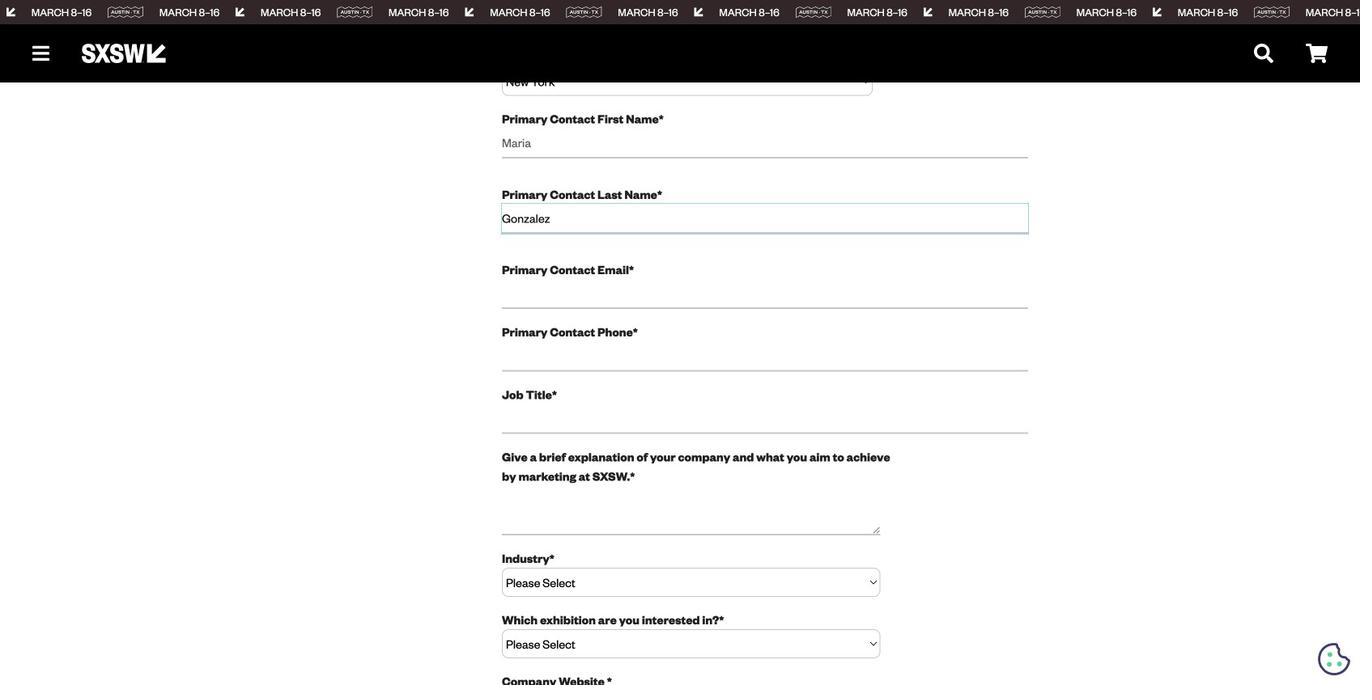 Task type: locate. For each thing, give the bounding box(es) containing it.
None text field
[[502, 128, 1028, 159]]

dialog
[[0, 0, 1360, 686]]

cookie preferences image
[[1318, 644, 1351, 676]]

toggle site search image
[[1254, 44, 1274, 63]]

None text field
[[502, 204, 1028, 234], [502, 342, 1028, 372], [502, 404, 1028, 434], [502, 486, 881, 536], [502, 204, 1028, 234], [502, 342, 1028, 372], [502, 404, 1028, 434], [502, 486, 881, 536]]

None email field
[[502, 279, 1028, 309]]

sxsw image
[[82, 44, 166, 63]]



Task type: describe. For each thing, give the bounding box(es) containing it.
toggle site navigation image
[[32, 44, 49, 63]]



